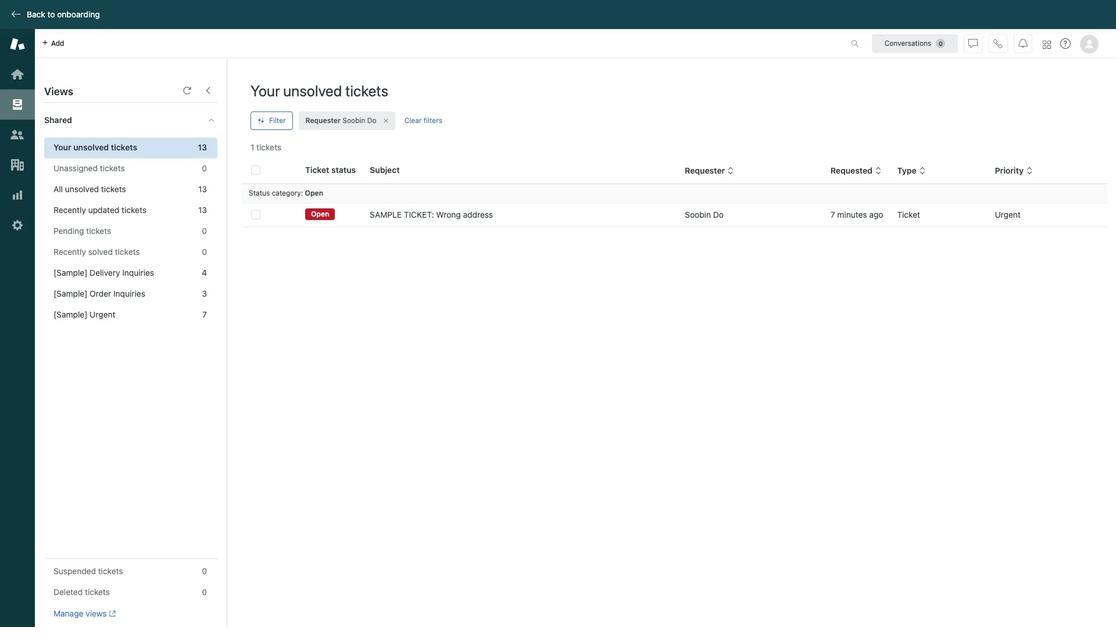 Task type: describe. For each thing, give the bounding box(es) containing it.
refresh views pane image
[[183, 86, 192, 95]]

tickets down shared heading
[[111, 142, 137, 152]]

zendesk support image
[[10, 37, 25, 52]]

requester button
[[685, 166, 734, 176]]

all
[[53, 184, 63, 194]]

tickets right updated
[[122, 205, 147, 215]]

[sample] for [sample] delivery inquiries
[[53, 268, 87, 278]]

ticket for ticket
[[897, 210, 920, 220]]

conversations button
[[872, 34, 958, 53]]

2 vertical spatial unsolved
[[65, 184, 99, 194]]

recently for recently updated tickets
[[53, 205, 86, 215]]

ago
[[869, 210, 883, 220]]

to
[[47, 9, 55, 19]]

0 vertical spatial urgent
[[995, 210, 1021, 220]]

back to onboarding link
[[0, 9, 106, 20]]

0 for suspended tickets
[[202, 567, 207, 577]]

priority
[[995, 166, 1024, 176]]

type
[[897, 166, 917, 176]]

reporting image
[[10, 188, 25, 203]]

requester for requester
[[685, 166, 725, 176]]

delivery
[[90, 268, 120, 278]]

type button
[[897, 166, 926, 176]]

requested
[[831, 166, 873, 176]]

customers image
[[10, 127, 25, 142]]

conversations
[[885, 39, 932, 47]]

notifications image
[[1019, 39, 1028, 48]]

tickets up updated
[[101, 184, 126, 194]]

0 for unassigned tickets
[[202, 163, 207, 173]]

1 horizontal spatial soobin
[[685, 210, 711, 220]]

manage views
[[53, 609, 107, 619]]

admin image
[[10, 218, 25, 233]]

clear filters button
[[398, 112, 449, 130]]

requested button
[[831, 166, 882, 176]]

tickets up remove image
[[345, 82, 388, 99]]

7 for 7 minutes ago
[[831, 210, 835, 220]]

13 for your unsolved tickets
[[198, 142, 207, 152]]

get started image
[[10, 67, 25, 82]]

13 for all unsolved tickets
[[198, 184, 207, 194]]

minutes
[[837, 210, 867, 220]]

0 for recently solved tickets
[[202, 247, 207, 257]]

1 vertical spatial your
[[53, 142, 71, 152]]

manage views link
[[53, 609, 116, 620]]

suspended tickets
[[53, 567, 123, 577]]

tickets up all unsolved tickets
[[100, 163, 125, 173]]

sample
[[370, 210, 402, 220]]

deleted
[[53, 588, 83, 598]]

tickets up deleted tickets
[[98, 567, 123, 577]]

tickets right '1'
[[256, 142, 281, 152]]

0 for pending tickets
[[202, 226, 207, 236]]

zendesk products image
[[1043, 40, 1051, 49]]

inquiries for [sample] order inquiries
[[113, 289, 145, 299]]

onboarding
[[57, 9, 100, 19]]

all unsolved tickets
[[53, 184, 126, 194]]

main element
[[0, 29, 35, 628]]

sample ticket: wrong address
[[370, 210, 493, 220]]

recently solved tickets
[[53, 247, 140, 257]]

row containing sample ticket: wrong address
[[242, 203, 1108, 227]]

0 vertical spatial your
[[251, 82, 280, 99]]

0 vertical spatial unsolved
[[283, 82, 342, 99]]

views
[[86, 609, 107, 619]]

button displays agent's chat status as invisible. image
[[969, 39, 978, 48]]

pending tickets
[[53, 226, 111, 236]]

shared button
[[35, 103, 196, 138]]

views
[[44, 85, 73, 98]]

shared heading
[[35, 103, 227, 138]]

address
[[463, 210, 493, 220]]

status category: open
[[249, 189, 323, 198]]

status
[[249, 189, 270, 198]]

tickets down recently updated tickets
[[86, 226, 111, 236]]

0 vertical spatial do
[[367, 116, 377, 125]]

back
[[27, 9, 45, 19]]

tickets up views
[[85, 588, 110, 598]]



Task type: locate. For each thing, give the bounding box(es) containing it.
unsolved down "unassigned"
[[65, 184, 99, 194]]

ticket status
[[305, 165, 356, 175]]

ticket left status
[[305, 165, 329, 175]]

0 vertical spatial inquiries
[[122, 268, 154, 278]]

add
[[51, 39, 64, 47]]

1 vertical spatial do
[[713, 210, 724, 220]]

recently up pending
[[53, 205, 86, 215]]

3 0 from the top
[[202, 247, 207, 257]]

requester inside button
[[685, 166, 725, 176]]

filter button
[[251, 112, 293, 130]]

recently for recently solved tickets
[[53, 247, 86, 257]]

0 horizontal spatial your unsolved tickets
[[53, 142, 137, 152]]

2 0 from the top
[[202, 226, 207, 236]]

tickets right the solved at the left top of the page
[[115, 247, 140, 257]]

1 vertical spatial unsolved
[[73, 142, 109, 152]]

requester
[[306, 116, 341, 125], [685, 166, 725, 176]]

wrong
[[436, 210, 461, 220]]

open right 'category:'
[[305, 189, 323, 198]]

shared
[[44, 115, 72, 125]]

recently
[[53, 205, 86, 215], [53, 247, 86, 257]]

remove image
[[382, 117, 389, 124]]

0 vertical spatial [sample]
[[53, 268, 87, 278]]

inquiries
[[122, 268, 154, 278], [113, 289, 145, 299]]

7 down 3
[[202, 310, 207, 320]]

order
[[90, 289, 111, 299]]

inquiries right delivery
[[122, 268, 154, 278]]

1 horizontal spatial your unsolved tickets
[[251, 82, 388, 99]]

suspended
[[53, 567, 96, 577]]

13 for recently updated tickets
[[198, 205, 207, 215]]

your up "unassigned"
[[53, 142, 71, 152]]

1 recently from the top
[[53, 205, 86, 215]]

[sample] for [sample] order inquiries
[[53, 289, 87, 299]]

unsolved
[[283, 82, 342, 99], [73, 142, 109, 152], [65, 184, 99, 194]]

1 vertical spatial inquiries
[[113, 289, 145, 299]]

ticket
[[305, 165, 329, 175], [897, 210, 920, 220]]

unsolved up requester soobin do
[[283, 82, 342, 99]]

0 for deleted tickets
[[202, 588, 207, 598]]

[sample] down recently solved tickets
[[53, 268, 87, 278]]

[sample] urgent
[[53, 310, 115, 320]]

[sample] for [sample] urgent
[[53, 310, 87, 320]]

4
[[202, 268, 207, 278]]

inquiries right order
[[113, 289, 145, 299]]

category:
[[272, 189, 303, 198]]

get help image
[[1061, 38, 1071, 49]]

1 horizontal spatial do
[[713, 210, 724, 220]]

0 vertical spatial recently
[[53, 205, 86, 215]]

0 horizontal spatial ticket
[[305, 165, 329, 175]]

7 minutes ago
[[831, 210, 883, 220]]

0 vertical spatial 13
[[198, 142, 207, 152]]

1 vertical spatial 13
[[198, 184, 207, 194]]

soobin
[[343, 116, 365, 125], [685, 210, 711, 220]]

unassigned tickets
[[53, 163, 125, 173]]

7 left minutes
[[831, 210, 835, 220]]

open down status category: open
[[311, 210, 329, 219]]

your unsolved tickets up requester soobin do
[[251, 82, 388, 99]]

status
[[331, 165, 356, 175]]

deleted tickets
[[53, 588, 110, 598]]

requester right the filter
[[306, 116, 341, 125]]

0 horizontal spatial urgent
[[90, 310, 115, 320]]

ticket:
[[404, 210, 434, 220]]

1
[[251, 142, 254, 152]]

1 [sample] from the top
[[53, 268, 87, 278]]

your up the filter button
[[251, 82, 280, 99]]

requester up soobin do
[[685, 166, 725, 176]]

1 vertical spatial recently
[[53, 247, 86, 257]]

4 0 from the top
[[202, 567, 207, 577]]

1 vertical spatial ticket
[[897, 210, 920, 220]]

0 vertical spatial open
[[305, 189, 323, 198]]

zendesk image
[[0, 627, 35, 628]]

soobin do
[[685, 210, 724, 220]]

0 horizontal spatial soobin
[[343, 116, 365, 125]]

7
[[831, 210, 835, 220], [202, 310, 207, 320]]

collapse views pane image
[[203, 86, 213, 95]]

ticket for ticket status
[[305, 165, 329, 175]]

1 horizontal spatial urgent
[[995, 210, 1021, 220]]

add button
[[35, 29, 71, 58]]

do
[[367, 116, 377, 125], [713, 210, 724, 220]]

1 horizontal spatial ticket
[[897, 210, 920, 220]]

1 vertical spatial your unsolved tickets
[[53, 142, 137, 152]]

recently updated tickets
[[53, 205, 147, 215]]

1 horizontal spatial your
[[251, 82, 280, 99]]

[sample] up [sample] urgent
[[53, 289, 87, 299]]

1 vertical spatial urgent
[[90, 310, 115, 320]]

soobin left remove image
[[343, 116, 365, 125]]

1 vertical spatial requester
[[685, 166, 725, 176]]

ticket inside row
[[897, 210, 920, 220]]

do down requester button
[[713, 210, 724, 220]]

0 horizontal spatial do
[[367, 116, 377, 125]]

1 horizontal spatial requester
[[685, 166, 725, 176]]

sample ticket: wrong address link
[[370, 209, 493, 221]]

clear
[[404, 116, 422, 125]]

2 vertical spatial 13
[[198, 205, 207, 215]]

your
[[251, 82, 280, 99], [53, 142, 71, 152]]

requester for requester soobin do
[[306, 116, 341, 125]]

updated
[[88, 205, 119, 215]]

ticket right ago
[[897, 210, 920, 220]]

your unsolved tickets
[[251, 82, 388, 99], [53, 142, 137, 152]]

requester soobin do
[[306, 116, 377, 125]]

0
[[202, 163, 207, 173], [202, 226, 207, 236], [202, 247, 207, 257], [202, 567, 207, 577], [202, 588, 207, 598]]

pending
[[53, 226, 84, 236]]

views image
[[10, 97, 25, 112]]

0 horizontal spatial 7
[[202, 310, 207, 320]]

your unsolved tickets up unassigned tickets
[[53, 142, 137, 152]]

13
[[198, 142, 207, 152], [198, 184, 207, 194], [198, 205, 207, 215]]

open
[[305, 189, 323, 198], [311, 210, 329, 219]]

2 recently from the top
[[53, 247, 86, 257]]

1 vertical spatial open
[[311, 210, 329, 219]]

2 [sample] from the top
[[53, 289, 87, 299]]

2 vertical spatial [sample]
[[53, 310, 87, 320]]

recently down pending
[[53, 247, 86, 257]]

row
[[242, 203, 1108, 227]]

organizations image
[[10, 158, 25, 173]]

manage
[[53, 609, 83, 619]]

0 vertical spatial requester
[[306, 116, 341, 125]]

1 horizontal spatial 7
[[831, 210, 835, 220]]

unassigned
[[53, 163, 98, 173]]

(opens in a new tab) image
[[107, 611, 116, 618]]

urgent
[[995, 210, 1021, 220], [90, 310, 115, 320]]

do left remove image
[[367, 116, 377, 125]]

0 vertical spatial ticket
[[305, 165, 329, 175]]

1 tickets
[[251, 142, 281, 152]]

inquiries for [sample] delivery inquiries
[[122, 268, 154, 278]]

urgent down order
[[90, 310, 115, 320]]

3 [sample] from the top
[[53, 310, 87, 320]]

subject
[[370, 165, 400, 175]]

back to onboarding
[[27, 9, 100, 19]]

0 vertical spatial your unsolved tickets
[[251, 82, 388, 99]]

7 for 7
[[202, 310, 207, 320]]

tickets
[[345, 82, 388, 99], [111, 142, 137, 152], [256, 142, 281, 152], [100, 163, 125, 173], [101, 184, 126, 194], [122, 205, 147, 215], [86, 226, 111, 236], [115, 247, 140, 257], [98, 567, 123, 577], [85, 588, 110, 598]]

unsolved up unassigned tickets
[[73, 142, 109, 152]]

0 horizontal spatial requester
[[306, 116, 341, 125]]

1 0 from the top
[[202, 163, 207, 173]]

[sample] down [sample] order inquiries
[[53, 310, 87, 320]]

0 horizontal spatial your
[[53, 142, 71, 152]]

3
[[202, 289, 207, 299]]

filters
[[424, 116, 442, 125]]

0 vertical spatial soobin
[[343, 116, 365, 125]]

solved
[[88, 247, 113, 257]]

[sample]
[[53, 268, 87, 278], [53, 289, 87, 299], [53, 310, 87, 320]]

1 vertical spatial soobin
[[685, 210, 711, 220]]

5 0 from the top
[[202, 588, 207, 598]]

filter
[[269, 116, 286, 125]]

soobin down requester button
[[685, 210, 711, 220]]

0 vertical spatial 7
[[831, 210, 835, 220]]

[sample] order inquiries
[[53, 289, 145, 299]]

clear filters
[[404, 116, 442, 125]]

[sample] delivery inquiries
[[53, 268, 154, 278]]

7 inside row
[[831, 210, 835, 220]]

priority button
[[995, 166, 1033, 176]]

urgent down priority
[[995, 210, 1021, 220]]

1 vertical spatial [sample]
[[53, 289, 87, 299]]

1 vertical spatial 7
[[202, 310, 207, 320]]



Task type: vqa. For each thing, say whether or not it's contained in the screenshot.


